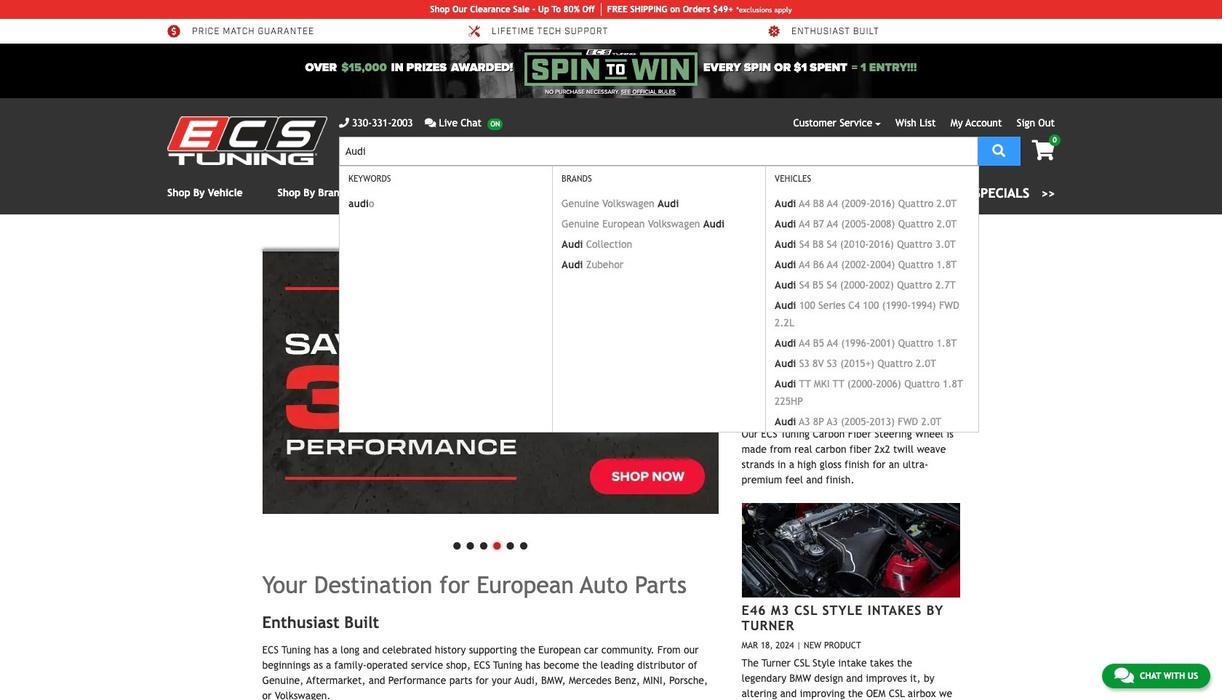 Task type: describe. For each thing, give the bounding box(es) containing it.
comments image
[[1115, 667, 1135, 685]]

search image
[[993, 144, 1006, 157]]

ecs tuning 'spin to win' contest logo image
[[525, 49, 698, 86]]

phone image
[[339, 118, 349, 128]]

Search text field
[[339, 137, 978, 166]]

generic - ecs up to 30% off image
[[262, 250, 719, 515]]

comments image
[[425, 118, 436, 128]]



Task type: locate. For each thing, give the bounding box(es) containing it.
ecs tuning image
[[167, 116, 328, 165]]

shopping cart image
[[1032, 140, 1055, 161]]

e46 m3 csl style intakes by turner image
[[742, 504, 960, 598]]

new - b8.5 ecs carbon fiber steering wheels image
[[742, 275, 960, 370]]



Task type: vqa. For each thing, say whether or not it's contained in the screenshot.
rightmost Sockets
no



